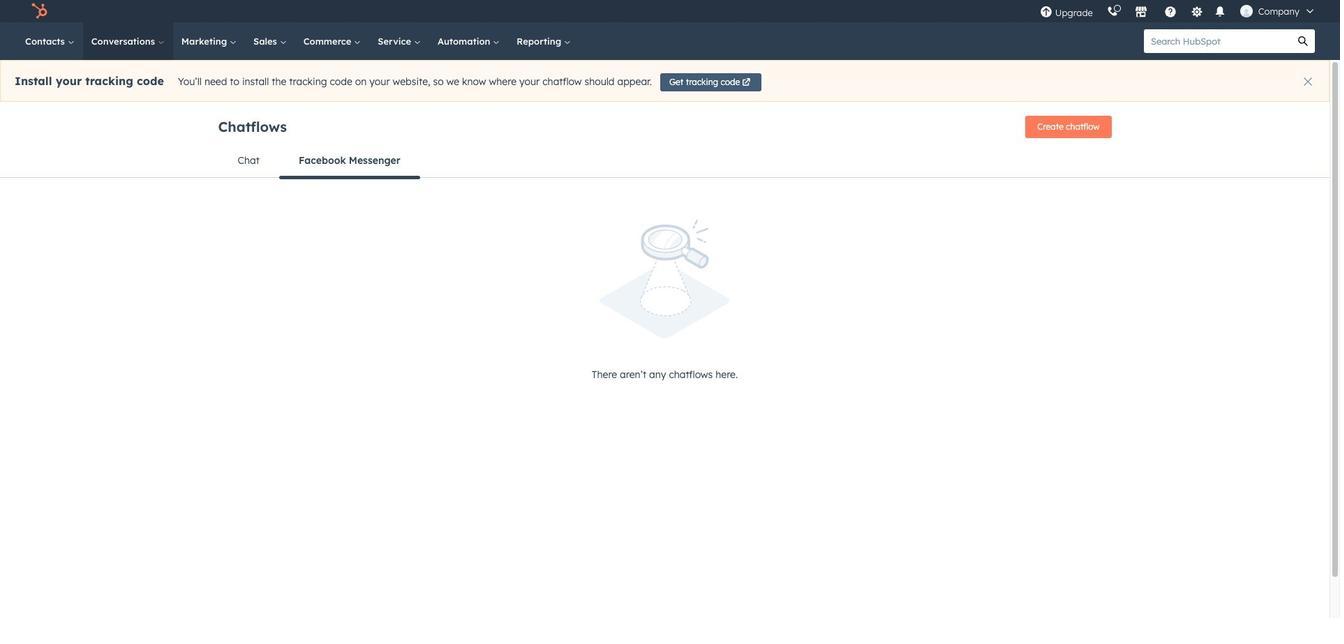 Task type: locate. For each thing, give the bounding box(es) containing it.
0 vertical spatial alert
[[0, 60, 1330, 102]]

menu
[[1033, 0, 1323, 22]]

banner
[[218, 112, 1112, 144]]

Search HubSpot search field
[[1144, 29, 1291, 53]]

navigation
[[218, 144, 1112, 179]]

close image
[[1304, 77, 1312, 86]]

alert
[[0, 60, 1330, 102], [218, 220, 1112, 384]]



Task type: describe. For each thing, give the bounding box(es) containing it.
jacob simon image
[[1240, 5, 1253, 17]]

marketplaces image
[[1135, 6, 1147, 19]]

1 vertical spatial alert
[[218, 220, 1112, 384]]



Task type: vqa. For each thing, say whether or not it's contained in the screenshot.
DESCENDING SORT. PRESS TO SORT ASCENDING. element
no



